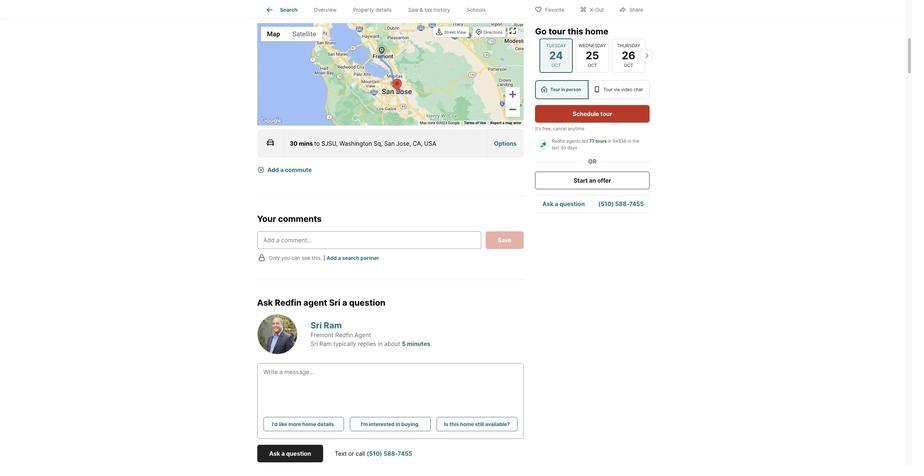 Task type: describe. For each thing, give the bounding box(es) containing it.
tour in person
[[550, 87, 581, 92]]

overview tab
[[306, 1, 345, 19]]

street
[[444, 29, 456, 35]]

out
[[595, 6, 604, 13]]

to
[[314, 140, 320, 147]]

mins
[[299, 140, 313, 147]]

add a commute button
[[257, 161, 324, 178]]

tour via video chat option
[[589, 80, 650, 99]]

your comments
[[257, 214, 322, 224]]

share button
[[613, 2, 650, 17]]

in right tours
[[608, 138, 612, 144]]

typically
[[333, 340, 356, 348]]

is this home still available? button
[[437, 417, 518, 431]]

1 horizontal spatial 588-
[[615, 200, 629, 208]]

i'm
[[361, 421, 368, 427]]

sjsu,
[[322, 140, 338, 147]]

favorite button
[[529, 2, 571, 17]]

you
[[281, 255, 290, 261]]

sq,
[[374, 140, 383, 147]]

still
[[475, 421, 484, 427]]

replies
[[358, 340, 376, 348]]

schools
[[467, 7, 486, 13]]

commute
[[285, 166, 312, 173]]

tab list containing search
[[257, 0, 500, 19]]

google image
[[259, 116, 283, 125]]

more
[[289, 421, 301, 427]]

ask redfin agent sri a question
[[257, 298, 386, 308]]

sri ram fremont redfin agent sri ram typically replies in about 5 minutes
[[311, 320, 431, 348]]

or
[[349, 450, 354, 457]]

directions button
[[474, 27, 505, 37]]

1 horizontal spatial (510)
[[598, 200, 614, 208]]

last
[[552, 145, 559, 150]]

tour for go
[[549, 26, 566, 37]]

ca,
[[413, 140, 423, 147]]

0 horizontal spatial (510)
[[367, 450, 382, 457]]

in inside in the last 30 days
[[628, 138, 631, 144]]

map data ©2023 google
[[420, 121, 460, 125]]

tuesday
[[546, 43, 566, 48]]

details.
[[317, 421, 336, 427]]

start
[[574, 177, 588, 184]]

this inside is this home still available? button
[[450, 421, 459, 427]]

home for this
[[585, 26, 608, 37]]

map button
[[261, 27, 286, 41]]

save button
[[486, 232, 524, 249]]

start an offer
[[574, 177, 611, 184]]

Write a message... text field
[[263, 368, 518, 394]]

redfin agents led 77 tours in 94536
[[552, 138, 627, 144]]

in inside sri ram fremont redfin agent sri ram typically replies in about 5 minutes
[[378, 340, 383, 348]]

thursday 26 oct
[[617, 43, 640, 68]]

the
[[633, 138, 639, 144]]

94536
[[613, 138, 627, 144]]

1 horizontal spatial ask a question
[[543, 200, 585, 208]]

1 vertical spatial ram
[[320, 340, 332, 348]]

report
[[491, 121, 502, 125]]

washington
[[340, 140, 372, 147]]

go
[[535, 26, 547, 37]]

only
[[269, 255, 280, 261]]

map region
[[242, 0, 617, 215]]

2 vertical spatial sri
[[311, 340, 318, 348]]

30 inside in the last 30 days
[[561, 145, 566, 150]]

1 vertical spatial 588-
[[384, 450, 398, 457]]

agents
[[567, 138, 581, 144]]

0 vertical spatial sri
[[329, 298, 341, 308]]

menu bar containing map
[[261, 27, 322, 41]]

tour for tour in person
[[550, 87, 560, 92]]

a inside "ask a question" 'button'
[[282, 450, 285, 457]]

terms of use
[[464, 121, 486, 125]]

search link
[[265, 5, 298, 14]]

question inside 'button'
[[286, 450, 311, 457]]

search
[[342, 255, 359, 261]]

2 horizontal spatial question
[[560, 200, 585, 208]]

use
[[480, 121, 486, 125]]

is
[[444, 421, 449, 427]]

tour for schedule
[[601, 110, 612, 118]]

directions
[[484, 29, 503, 35]]

see
[[302, 255, 310, 261]]

1 horizontal spatial add
[[327, 255, 337, 261]]

in the last 30 days
[[552, 138, 641, 150]]

i'm interested in buying.
[[361, 421, 420, 427]]

search
[[280, 7, 298, 13]]

data
[[428, 121, 435, 125]]

go tour this home
[[535, 26, 608, 37]]

24
[[549, 49, 563, 62]]

tax
[[425, 7, 432, 13]]

terms
[[464, 121, 475, 125]]

agent
[[355, 332, 371, 339]]

0 vertical spatial ask
[[543, 200, 554, 208]]

tour in person option
[[535, 80, 589, 99]]

an
[[589, 177, 596, 184]]

buying.
[[401, 421, 420, 427]]

anytime
[[568, 126, 584, 131]]

this.
[[312, 255, 322, 261]]

it's
[[535, 126, 541, 131]]

add inside button
[[267, 166, 279, 173]]

0 horizontal spatial 30
[[290, 140, 298, 147]]

x-
[[590, 6, 595, 13]]

satellite button
[[286, 27, 322, 41]]

0 vertical spatial this
[[568, 26, 583, 37]]

property details
[[353, 7, 392, 13]]

i'd
[[272, 421, 278, 427]]

schedule tour button
[[535, 105, 650, 123]]



Task type: locate. For each thing, give the bounding box(es) containing it.
tour up tuesday
[[549, 26, 566, 37]]

(510) 588-7455 link right call
[[367, 450, 412, 457]]

ask a question link
[[543, 200, 585, 208]]

0 vertical spatial map
[[267, 30, 280, 38]]

ask inside 'button'
[[269, 450, 280, 457]]

in inside button
[[396, 421, 400, 427]]

1 vertical spatial (510)
[[367, 450, 382, 457]]

0 horizontal spatial tour
[[549, 26, 566, 37]]

in left the
[[628, 138, 631, 144]]

1 vertical spatial (510) 588-7455 link
[[367, 450, 412, 457]]

1 oct from the left
[[552, 63, 561, 68]]

oct inside tuesday 24 oct
[[552, 63, 561, 68]]

1 horizontal spatial 7455
[[629, 200, 644, 208]]

add a search partner button
[[327, 255, 379, 261]]

x-out button
[[574, 2, 610, 17]]

0 horizontal spatial ask a question
[[269, 450, 311, 457]]

google
[[448, 121, 460, 125]]

usa
[[424, 140, 436, 147]]

(510) down offer
[[598, 200, 614, 208]]

2 vertical spatial redfin
[[335, 332, 353, 339]]

30 right last
[[561, 145, 566, 150]]

home up wednesday in the right of the page
[[585, 26, 608, 37]]

map down search link
[[267, 30, 280, 38]]

san
[[384, 140, 395, 147]]

map for map
[[267, 30, 280, 38]]

in left buying.
[[396, 421, 400, 427]]

minutes
[[407, 340, 431, 348]]

sri down fremont
[[311, 340, 318, 348]]

oct down 26
[[624, 63, 633, 68]]

tour right schedule
[[601, 110, 612, 118]]

fremont redfin agentsri ram image
[[257, 314, 298, 354]]

sri right agent at the bottom of the page
[[329, 298, 341, 308]]

sri up fremont
[[311, 320, 322, 331]]

0 horizontal spatial question
[[286, 450, 311, 457]]

tour left via
[[603, 87, 613, 92]]

oct for 24
[[552, 63, 561, 68]]

oct down 25
[[588, 63, 597, 68]]

list box
[[535, 80, 650, 99]]

0 vertical spatial question
[[560, 200, 585, 208]]

1 horizontal spatial tour
[[603, 87, 613, 92]]

property details tab
[[345, 1, 400, 19]]

1 tour from the left
[[550, 87, 560, 92]]

| add a search partner
[[324, 255, 379, 261]]

1 horizontal spatial tour
[[601, 110, 612, 118]]

7455
[[629, 200, 644, 208], [398, 450, 412, 457]]

0 vertical spatial ask a question
[[543, 200, 585, 208]]

30 left mins
[[290, 140, 298, 147]]

2 horizontal spatial home
[[585, 26, 608, 37]]

1 vertical spatial redfin
[[275, 298, 302, 308]]

1 horizontal spatial this
[[568, 26, 583, 37]]

days
[[567, 145, 577, 150]]

1 horizontal spatial 30
[[561, 145, 566, 150]]

partner
[[361, 255, 379, 261]]

588-
[[615, 200, 629, 208], [384, 450, 398, 457]]

add left commute
[[267, 166, 279, 173]]

ask
[[543, 200, 554, 208], [257, 298, 273, 308], [269, 450, 280, 457]]

ram down fremont
[[320, 340, 332, 348]]

0 vertical spatial 7455
[[629, 200, 644, 208]]

this up wednesday in the right of the page
[[568, 26, 583, 37]]

start an offer button
[[535, 172, 650, 189]]

0 vertical spatial (510)
[[598, 200, 614, 208]]

ask a question down start
[[543, 200, 585, 208]]

home inside the i'd like more home details. button
[[302, 421, 316, 427]]

2 horizontal spatial oct
[[624, 63, 633, 68]]

2 vertical spatial ask
[[269, 450, 280, 457]]

sri ram link
[[311, 320, 342, 331]]

sale
[[408, 7, 419, 13]]

1 vertical spatial question
[[349, 298, 386, 308]]

available?
[[485, 421, 510, 427]]

30 mins to sjsu, washington sq, san jose, ca, usa
[[290, 140, 436, 147]]

30
[[290, 140, 298, 147], [561, 145, 566, 150]]

report a map error link
[[491, 121, 522, 125]]

(510) 588-7455 link
[[598, 200, 644, 208], [367, 450, 412, 457]]

home inside is this home still available? button
[[460, 421, 474, 427]]

home right the more
[[302, 421, 316, 427]]

0 horizontal spatial redfin
[[275, 298, 302, 308]]

agent
[[304, 298, 327, 308]]

oct inside "thursday 26 oct"
[[624, 63, 633, 68]]

map for map data ©2023 google
[[420, 121, 427, 125]]

video
[[621, 87, 633, 92]]

0 horizontal spatial map
[[267, 30, 280, 38]]

0 vertical spatial add
[[267, 166, 279, 173]]

street view button
[[434, 27, 468, 37]]

wednesday 25 oct
[[579, 43, 606, 68]]

fremont
[[311, 332, 334, 339]]

1 horizontal spatial (510) 588-7455 link
[[598, 200, 644, 208]]

schedule tour
[[573, 110, 612, 118]]

terms of use link
[[464, 121, 486, 125]]

tuesday 24 oct
[[546, 43, 566, 68]]

next image
[[641, 50, 653, 61]]

question down start
[[560, 200, 585, 208]]

0 horizontal spatial this
[[450, 421, 459, 427]]

1 vertical spatial ask a question
[[269, 450, 311, 457]]

(510) 588-7455
[[598, 200, 644, 208]]

0 horizontal spatial 588-
[[384, 450, 398, 457]]

this
[[568, 26, 583, 37], [450, 421, 459, 427]]

this right is
[[450, 421, 459, 427]]

(510)
[[598, 200, 614, 208], [367, 450, 382, 457]]

add right |
[[327, 255, 337, 261]]

sale & tax history tab
[[400, 1, 459, 19]]

1 vertical spatial map
[[420, 121, 427, 125]]

ask a question inside 'button'
[[269, 450, 311, 457]]

ram up fremont
[[324, 320, 342, 331]]

map inside the map popup button
[[267, 30, 280, 38]]

0 vertical spatial 588-
[[615, 200, 629, 208]]

of
[[476, 121, 479, 125]]

|
[[324, 255, 325, 261]]

favorite
[[545, 6, 565, 13]]

(510) 588-7455 link down offer
[[598, 200, 644, 208]]

1 vertical spatial this
[[450, 421, 459, 427]]

interested
[[369, 421, 395, 427]]

2 vertical spatial question
[[286, 450, 311, 457]]

1 horizontal spatial home
[[460, 421, 474, 427]]

1 vertical spatial add
[[327, 255, 337, 261]]

about
[[384, 340, 400, 348]]

0 vertical spatial tour
[[549, 26, 566, 37]]

it's free, cancel anytime
[[535, 126, 584, 131]]

(510) right call
[[367, 450, 382, 457]]

home for more
[[302, 421, 316, 427]]

0 horizontal spatial oct
[[552, 63, 561, 68]]

25
[[586, 49, 599, 62]]

a
[[503, 121, 505, 125], [280, 166, 284, 173], [555, 200, 558, 208], [338, 255, 341, 261], [342, 298, 347, 308], [282, 450, 285, 457]]

save
[[498, 237, 512, 244]]

tab list
[[257, 0, 500, 19]]

2 tour from the left
[[603, 87, 613, 92]]

menu bar
[[261, 27, 322, 41]]

1 horizontal spatial redfin
[[335, 332, 353, 339]]

2 oct from the left
[[588, 63, 597, 68]]

tour left person
[[550, 87, 560, 92]]

redfin left agent at the bottom of the page
[[275, 298, 302, 308]]

tour inside button
[[601, 110, 612, 118]]

©2023
[[436, 121, 447, 125]]

a inside add a commute button
[[280, 166, 284, 173]]

oct
[[552, 63, 561, 68], [588, 63, 597, 68], [624, 63, 633, 68]]

oct down 24
[[552, 63, 561, 68]]

1 vertical spatial ask
[[257, 298, 273, 308]]

3 oct from the left
[[624, 63, 633, 68]]

in left person
[[561, 87, 565, 92]]

i'd like more home details. button
[[263, 417, 344, 431]]

cancel
[[553, 126, 567, 131]]

text or call (510) 588-7455
[[335, 450, 412, 457]]

0 vertical spatial (510) 588-7455 link
[[598, 200, 644, 208]]

map left data
[[420, 121, 427, 125]]

home left still
[[460, 421, 474, 427]]

77
[[589, 138, 595, 144]]

street view
[[444, 29, 466, 35]]

2 horizontal spatial redfin
[[552, 138, 565, 144]]

i'd like more home details.
[[272, 421, 336, 427]]

overview
[[314, 7, 337, 13]]

text
[[335, 450, 347, 457]]

0 horizontal spatial (510) 588-7455 link
[[367, 450, 412, 457]]

question down the more
[[286, 450, 311, 457]]

error
[[514, 121, 522, 125]]

ask a question
[[543, 200, 585, 208], [269, 450, 311, 457]]

oct for 26
[[624, 63, 633, 68]]

0 horizontal spatial 7455
[[398, 450, 412, 457]]

in left about
[[378, 340, 383, 348]]

satellite
[[293, 30, 316, 38]]

tour for tour via video chat
[[603, 87, 613, 92]]

schools tab
[[459, 1, 494, 19]]

options button
[[487, 130, 524, 157]]

person
[[566, 87, 581, 92]]

1 horizontal spatial map
[[420, 121, 427, 125]]

1 horizontal spatial oct
[[588, 63, 597, 68]]

offer
[[597, 177, 611, 184]]

0 horizontal spatial home
[[302, 421, 316, 427]]

redfin up last
[[552, 138, 565, 144]]

oct for 25
[[588, 63, 597, 68]]

&
[[420, 7, 423, 13]]

call
[[356, 450, 365, 457]]

26
[[622, 49, 636, 62]]

redfin
[[552, 138, 565, 144], [275, 298, 302, 308], [335, 332, 353, 339]]

None button
[[540, 38, 573, 73], [576, 39, 609, 73], [612, 39, 645, 73], [540, 38, 573, 73], [576, 39, 609, 73], [612, 39, 645, 73]]

5
[[402, 340, 406, 348]]

tours
[[596, 138, 607, 144]]

1 vertical spatial sri
[[311, 320, 322, 331]]

wednesday
[[579, 43, 606, 48]]

ask a question down the more
[[269, 450, 311, 457]]

question up sri ram fremont redfin agent sri ram typically replies in about 5 minutes
[[349, 298, 386, 308]]

free,
[[542, 126, 552, 131]]

redfin up typically
[[335, 332, 353, 339]]

ask a question button
[[257, 445, 323, 462]]

ram
[[324, 320, 342, 331], [320, 340, 332, 348]]

report a map error
[[491, 121, 522, 125]]

0 vertical spatial ram
[[324, 320, 342, 331]]

sale & tax history
[[408, 7, 450, 13]]

0 horizontal spatial add
[[267, 166, 279, 173]]

1 vertical spatial tour
[[601, 110, 612, 118]]

1 vertical spatial 7455
[[398, 450, 412, 457]]

1 horizontal spatial question
[[349, 298, 386, 308]]

details
[[376, 7, 392, 13]]

list box containing tour in person
[[535, 80, 650, 99]]

like
[[279, 421, 287, 427]]

redfin inside sri ram fremont redfin agent sri ram typically replies in about 5 minutes
[[335, 332, 353, 339]]

x-out
[[590, 6, 604, 13]]

is this home still available?
[[444, 421, 510, 427]]

0 horizontal spatial tour
[[550, 87, 560, 92]]

in inside option
[[561, 87, 565, 92]]

0 vertical spatial redfin
[[552, 138, 565, 144]]

Add a comment... text field
[[263, 236, 475, 245]]

oct inside "wednesday 25 oct"
[[588, 63, 597, 68]]



Task type: vqa. For each thing, say whether or not it's contained in the screenshot.
Searches within the Recommendations Discover homes we think you'll like based on your browsing—even ones your Saved Searches may miss.
no



